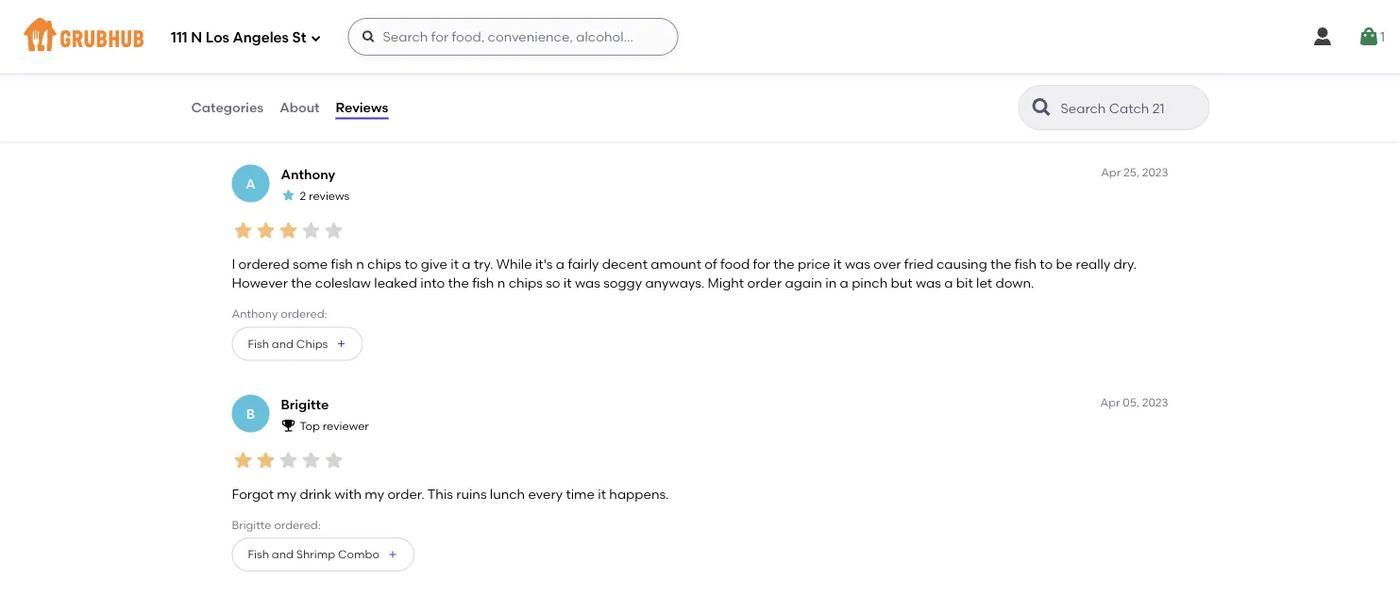 Task type: locate. For each thing, give the bounding box(es) containing it.
0 horizontal spatial good
[[232, 45, 268, 61]]

chips left the reviews button
[[296, 107, 328, 121]]

2023
[[1142, 166, 1168, 180], [1142, 396, 1168, 410]]

1 vertical spatial fish
[[248, 337, 269, 351]]

2 horizontal spatial svg image
[[1358, 25, 1380, 48]]

ordered: for ordered
[[281, 308, 327, 321]]

plus icon image right about button
[[335, 108, 347, 120]]

and down brigitte ordered:
[[272, 548, 294, 562]]

1 vertical spatial apr
[[1100, 396, 1120, 410]]

n
[[356, 256, 364, 272], [497, 275, 505, 291]]

1 horizontal spatial brigitte
[[281, 397, 329, 413]]

every
[[528, 486, 563, 502]]

fish and chips button down anthony ordered:
[[232, 327, 363, 361]]

the right into
[[448, 275, 469, 291]]

happens.
[[609, 486, 669, 502]]

to
[[647, 45, 660, 61], [405, 256, 418, 272], [1040, 256, 1053, 272]]

1 vertical spatial ordered:
[[281, 308, 327, 321]]

1 vertical spatial plus icon image
[[335, 339, 347, 350]]

a right in
[[840, 275, 849, 291]]

2 2023 from the top
[[1142, 396, 1168, 410]]

svg image
[[1311, 25, 1334, 48], [1358, 25, 1380, 48], [361, 29, 376, 44]]

this
[[428, 486, 453, 502]]

111
[[171, 29, 188, 46]]

n up the 'coleslaw'
[[356, 256, 364, 272]]

fish down anthony ordered:
[[248, 337, 269, 351]]

n
[[191, 29, 202, 46]]

my right with
[[365, 486, 384, 502]]

fish and chips button
[[232, 97, 363, 131], [232, 327, 363, 361]]

2023 right 05,
[[1142, 396, 1168, 410]]

2 fish and chips from the top
[[248, 337, 328, 351]]

to left be
[[1040, 256, 1053, 272]]

1 horizontal spatial good
[[307, 45, 343, 61]]

soggy
[[603, 275, 642, 291]]

3 fish from the top
[[248, 548, 269, 562]]

really
[[1076, 256, 1111, 272]]

1 horizontal spatial anthony
[[281, 166, 335, 182]]

fish and chips down miles ordered:
[[248, 107, 328, 121]]

anthony up 2
[[281, 166, 335, 182]]

plus icon image right the combo
[[387, 550, 398, 561]]

fish down try.
[[472, 275, 494, 291]]

svg image inside '1' button
[[1358, 25, 1380, 48]]

and down anthony ordered:
[[272, 337, 294, 351]]

plus icon image inside fish and shrimp combo button
[[387, 550, 398, 561]]

to left give
[[405, 256, 418, 272]]

ordered: for food.
[[262, 77, 309, 91]]

into
[[420, 275, 445, 291]]

and
[[272, 107, 294, 121], [272, 337, 294, 351], [272, 548, 294, 562]]

ordered: up fish and shrimp combo
[[274, 519, 321, 532]]

1 vertical spatial fish and chips
[[248, 337, 328, 351]]

1 fish and chips button from the top
[[232, 97, 363, 131]]

fish and chips button down miles ordered:
[[232, 97, 363, 131]]

0 vertical spatial ordered:
[[262, 77, 309, 91]]

2023 for i ordered some fish n chips to give it a try. while it's a fairly decent amount of food for the price it was over fried causing the fish to be really dry. however the coleslaw leaked into the fish n chips so it was soggy anyways. might order again in a pinch but was a bit let down.
[[1142, 166, 1168, 180]]

anthony ordered:
[[232, 308, 327, 321]]

0 horizontal spatial my
[[277, 486, 297, 502]]

2 fish from the top
[[248, 337, 269, 351]]

1 chips from the top
[[296, 107, 328, 121]]

3 and from the top
[[272, 548, 294, 562]]

25,
[[1124, 166, 1140, 180]]

the up down.
[[990, 256, 1011, 272]]

brigitte down forgot
[[232, 519, 271, 532]]

so
[[546, 275, 560, 291]]

for
[[753, 256, 770, 272]]

apr left 05,
[[1100, 396, 1120, 410]]

1 my from the left
[[277, 486, 297, 502]]

fish for anthony
[[248, 337, 269, 351]]

1 and from the top
[[272, 107, 294, 121]]

2 vertical spatial fish
[[248, 548, 269, 562]]

fish down brigitte ordered:
[[248, 548, 269, 562]]

1 vertical spatial n
[[497, 275, 505, 291]]

fish inside button
[[248, 548, 269, 562]]

ordered: down the 'coleslaw'
[[281, 308, 327, 321]]

chips for good
[[296, 107, 328, 121]]

bit
[[956, 275, 973, 291]]

los
[[206, 29, 229, 46]]

a left bit
[[944, 275, 953, 291]]

1 fish and chips from the top
[[248, 107, 328, 121]]

it right time
[[598, 486, 606, 502]]

1 button
[[1358, 20, 1385, 54]]

2 horizontal spatial was
[[916, 275, 941, 291]]

fried
[[904, 256, 933, 272]]

used
[[613, 45, 644, 61]]

fish and chips
[[248, 107, 328, 121], [248, 337, 328, 351]]

1 vertical spatial chips
[[509, 275, 543, 291]]

2 and from the top
[[272, 337, 294, 351]]

0 vertical spatial apr
[[1101, 166, 1121, 180]]

reviews button
[[335, 74, 389, 142]]

fish and chips for food.
[[248, 107, 328, 121]]

n down while
[[497, 275, 505, 291]]

brigitte for brigitte
[[281, 397, 329, 413]]

1 horizontal spatial n
[[497, 275, 505, 291]]

miles
[[232, 77, 259, 91]]

and for brigitte
[[272, 548, 294, 562]]

ordered
[[239, 256, 290, 272]]

1
[[1380, 29, 1385, 45]]

fish up the 'coleslaw'
[[331, 256, 353, 272]]

fish
[[248, 107, 269, 121], [248, 337, 269, 351], [248, 548, 269, 562]]

chips down anthony ordered:
[[296, 337, 328, 351]]

was
[[845, 256, 870, 272], [575, 275, 600, 291], [916, 275, 941, 291]]

my
[[277, 486, 297, 502], [365, 486, 384, 502]]

0 vertical spatial 2023
[[1142, 166, 1168, 180]]

brigitte up top at bottom
[[281, 397, 329, 413]]

0 vertical spatial chips
[[367, 256, 401, 272]]

fish down miles ordered:
[[248, 107, 269, 121]]

fish for brigitte
[[248, 548, 269, 562]]

2 vertical spatial plus icon image
[[387, 550, 398, 561]]

better
[[516, 45, 555, 61]]

main navigation navigation
[[0, 0, 1400, 74]]

brigitte ordered:
[[232, 519, 321, 532]]

0 vertical spatial and
[[272, 107, 294, 121]]

111 n los angeles st
[[171, 29, 306, 46]]

good down svg icon
[[307, 45, 343, 61]]

0 horizontal spatial n
[[356, 256, 364, 272]]

05,
[[1123, 396, 1140, 410]]

apr
[[1101, 166, 1121, 180], [1100, 396, 1120, 410]]

chips up leaked
[[367, 256, 401, 272]]

2
[[300, 189, 306, 203]]

the
[[774, 256, 795, 272], [990, 256, 1011, 272], [291, 275, 312, 291], [448, 275, 469, 291]]

2 vertical spatial and
[[272, 548, 294, 562]]

2023 for forgot my drink with my order. this ruins lunch every time it happens.
[[1142, 396, 1168, 410]]

2 horizontal spatial fish
[[1015, 256, 1037, 272]]

and inside button
[[272, 548, 294, 562]]

0 vertical spatial chips
[[296, 107, 328, 121]]

top
[[300, 419, 320, 433]]

1 vertical spatial brigitte
[[232, 519, 271, 532]]

was up pinch
[[845, 256, 870, 272]]

i ordered some fish n chips to give it a try. while it's a fairly decent amount of food for the price it was over fried causing the fish to be really dry. however the coleslaw leaked into the fish n chips so it was soggy anyways. might order again in a pinch but was a bit let down.
[[232, 256, 1137, 291]]

good up miles
[[232, 45, 268, 61]]

1 vertical spatial fish and chips button
[[232, 327, 363, 361]]

0 vertical spatial brigitte
[[281, 397, 329, 413]]

0 horizontal spatial brigitte
[[232, 519, 271, 532]]

apr left 25,
[[1101, 166, 1121, 180]]

2 chips from the top
[[296, 337, 328, 351]]

fish up down.
[[1015, 256, 1037, 272]]

1 horizontal spatial chips
[[509, 275, 543, 291]]

anthony
[[281, 166, 335, 182], [232, 308, 278, 321]]

food
[[720, 256, 750, 272]]

amount
[[651, 256, 701, 272]]

down.
[[996, 275, 1034, 291]]

my left drink
[[277, 486, 297, 502]]

food.
[[271, 45, 304, 61]]

the down some
[[291, 275, 312, 291]]

was down fairly
[[575, 275, 600, 291]]

apr 25, 2023
[[1101, 166, 1168, 180]]

chips down while
[[509, 275, 543, 291]]

good
[[232, 45, 268, 61], [307, 45, 343, 61]]

1 2023 from the top
[[1142, 166, 1168, 180]]

and down miles ordered:
[[272, 107, 294, 121]]

1 vertical spatial anthony
[[232, 308, 278, 321]]

while
[[496, 256, 532, 272]]

0 vertical spatial fish and chips button
[[232, 97, 363, 131]]

ordered: up about on the left top
[[262, 77, 309, 91]]

was down fried
[[916, 275, 941, 291]]

1 horizontal spatial fish
[[472, 275, 494, 291]]

chips
[[296, 107, 328, 121], [296, 337, 328, 351]]

prices.
[[346, 45, 388, 61]]

chips
[[367, 256, 401, 272], [509, 275, 543, 291]]

0 vertical spatial fish and chips
[[248, 107, 328, 121]]

1 vertical spatial and
[[272, 337, 294, 351]]

0 horizontal spatial anthony
[[232, 308, 278, 321]]

they
[[582, 45, 610, 61]]

fish and chips down anthony ordered:
[[248, 337, 328, 351]]

reviews
[[309, 189, 350, 203]]

2 vertical spatial ordered:
[[274, 519, 321, 532]]

2023 right 25,
[[1142, 166, 1168, 180]]

decent
[[602, 256, 648, 272]]

i
[[232, 256, 235, 272]]

0 vertical spatial fish
[[248, 107, 269, 121]]

2 fish and chips button from the top
[[232, 327, 363, 361]]

svg image
[[310, 33, 321, 44]]

try.
[[474, 256, 493, 272]]

plus icon image
[[335, 108, 347, 120], [335, 339, 347, 350], [387, 550, 398, 561]]

star icon image
[[322, 8, 345, 31], [281, 188, 296, 203], [232, 219, 254, 242], [254, 219, 277, 242], [277, 219, 300, 242], [300, 219, 322, 242], [322, 219, 345, 242], [232, 450, 254, 472], [254, 450, 277, 472], [277, 450, 300, 472], [300, 450, 322, 472], [322, 450, 345, 472]]

1 horizontal spatial my
[[365, 486, 384, 502]]

about button
[[279, 74, 321, 142]]

plus icon image for anthony
[[335, 339, 347, 350]]

1 vertical spatial chips
[[296, 337, 328, 351]]

plus icon image down the 'coleslaw'
[[335, 339, 347, 350]]

fish
[[331, 256, 353, 272], [1015, 256, 1037, 272], [472, 275, 494, 291]]

apr 05, 2023
[[1100, 396, 1168, 410]]

anthony down however
[[232, 308, 278, 321]]

to left be. on the left top
[[647, 45, 660, 61]]

1 vertical spatial 2023
[[1142, 396, 1168, 410]]

fairly
[[568, 256, 599, 272]]

it
[[451, 256, 459, 272], [834, 256, 842, 272], [564, 275, 572, 291], [598, 486, 606, 502]]

0 vertical spatial anthony
[[281, 166, 335, 182]]



Task type: vqa. For each thing, say whether or not it's contained in the screenshot.
I ordered some fish n chips to give it a try. While it's a fairly decent amount of food for the price it was over fried causing the fish to be really dry. However the coleslaw leaked into the fish n chips so it was soggy anyways. Might order again in a pinch but was a bit let down.
yes



Task type: describe. For each thing, give the bounding box(es) containing it.
st
[[292, 29, 306, 46]]

Search Catch 21 search field
[[1059, 99, 1203, 117]]

about
[[280, 99, 320, 116]]

let
[[976, 275, 992, 291]]

miles ordered:
[[232, 77, 309, 91]]

Search for food, convenience, alcohol... search field
[[348, 18, 678, 56]]

give
[[421, 256, 447, 272]]

categories button
[[190, 74, 265, 142]]

might
[[708, 275, 744, 291]]

1 horizontal spatial svg image
[[1311, 25, 1334, 48]]

2 my from the left
[[365, 486, 384, 502]]

however
[[232, 275, 288, 291]]

some
[[293, 256, 328, 272]]

a left try.
[[462, 256, 471, 272]]

0 horizontal spatial chips
[[367, 256, 401, 272]]

it's
[[535, 256, 553, 272]]

it right give
[[451, 256, 459, 272]]

the right for
[[774, 256, 795, 272]]

it up in
[[834, 256, 842, 272]]

time
[[566, 486, 595, 502]]

fish and chips button for ordered
[[232, 327, 363, 361]]

1 horizontal spatial was
[[845, 256, 870, 272]]

0 vertical spatial n
[[356, 256, 364, 272]]

chips for some
[[296, 337, 328, 351]]

a
[[246, 176, 256, 192]]

portions
[[425, 45, 478, 61]]

in
[[825, 275, 837, 291]]

0 horizontal spatial to
[[405, 256, 418, 272]]

order.
[[387, 486, 425, 502]]

ordered: for my
[[274, 519, 321, 532]]

were
[[481, 45, 512, 61]]

angeles
[[233, 29, 289, 46]]

like
[[558, 45, 579, 61]]

2 reviews
[[300, 189, 350, 203]]

over
[[874, 256, 901, 272]]

search icon image
[[1031, 96, 1053, 119]]

pinch
[[852, 275, 888, 291]]

top reviewer
[[300, 419, 369, 433]]

shrimp
[[296, 548, 335, 562]]

coleslaw
[[315, 275, 371, 291]]

anthony for anthony
[[281, 166, 335, 182]]

forgot
[[232, 486, 274, 502]]

be.
[[664, 45, 684, 61]]

2 good from the left
[[307, 45, 343, 61]]

fish and shrimp combo button
[[232, 538, 414, 572]]

reviews
[[336, 99, 388, 116]]

causing
[[937, 256, 987, 272]]

wish
[[392, 45, 422, 61]]

plus icon image for brigitte
[[387, 550, 398, 561]]

trophy icon image
[[281, 418, 296, 433]]

dry.
[[1114, 256, 1137, 272]]

ruins
[[456, 486, 487, 502]]

a right it's
[[556, 256, 565, 272]]

0 vertical spatial plus icon image
[[335, 108, 347, 120]]

anyways.
[[645, 275, 705, 291]]

good food. good prices. wish portions were better like they used to be.
[[232, 45, 684, 61]]

leaked
[[374, 275, 417, 291]]

of
[[705, 256, 717, 272]]

but
[[891, 275, 913, 291]]

fish and shrimp combo
[[248, 548, 379, 562]]

1 fish from the top
[[248, 107, 269, 121]]

0 horizontal spatial was
[[575, 275, 600, 291]]

it right so
[[564, 275, 572, 291]]

with
[[335, 486, 362, 502]]

drink
[[300, 486, 332, 502]]

categories
[[191, 99, 264, 116]]

reviewer
[[323, 419, 369, 433]]

forgot my drink with my order. this ruins lunch every time it happens.
[[232, 486, 669, 502]]

0 horizontal spatial svg image
[[361, 29, 376, 44]]

1 horizontal spatial to
[[647, 45, 660, 61]]

1 good from the left
[[232, 45, 268, 61]]

lunch
[[490, 486, 525, 502]]

price
[[798, 256, 830, 272]]

combo
[[338, 548, 379, 562]]

again
[[785, 275, 822, 291]]

apr for forgot my drink with my order. this ruins lunch every time it happens.
[[1100, 396, 1120, 410]]

fish and chips for ordered
[[248, 337, 328, 351]]

2 horizontal spatial to
[[1040, 256, 1053, 272]]

b
[[246, 406, 255, 422]]

fish and chips button for food.
[[232, 97, 363, 131]]

brigitte for brigitte ordered:
[[232, 519, 271, 532]]

and for anthony
[[272, 337, 294, 351]]

order
[[747, 275, 782, 291]]

0 horizontal spatial fish
[[331, 256, 353, 272]]

apr for i ordered some fish n chips to give it a try. while it's a fairly decent amount of food for the price it was over fried causing the fish to be really dry. however the coleslaw leaked into the fish n chips so it was soggy anyways. might order again in a pinch but was a bit let down.
[[1101, 166, 1121, 180]]

anthony for anthony ordered:
[[232, 308, 278, 321]]

be
[[1056, 256, 1073, 272]]



